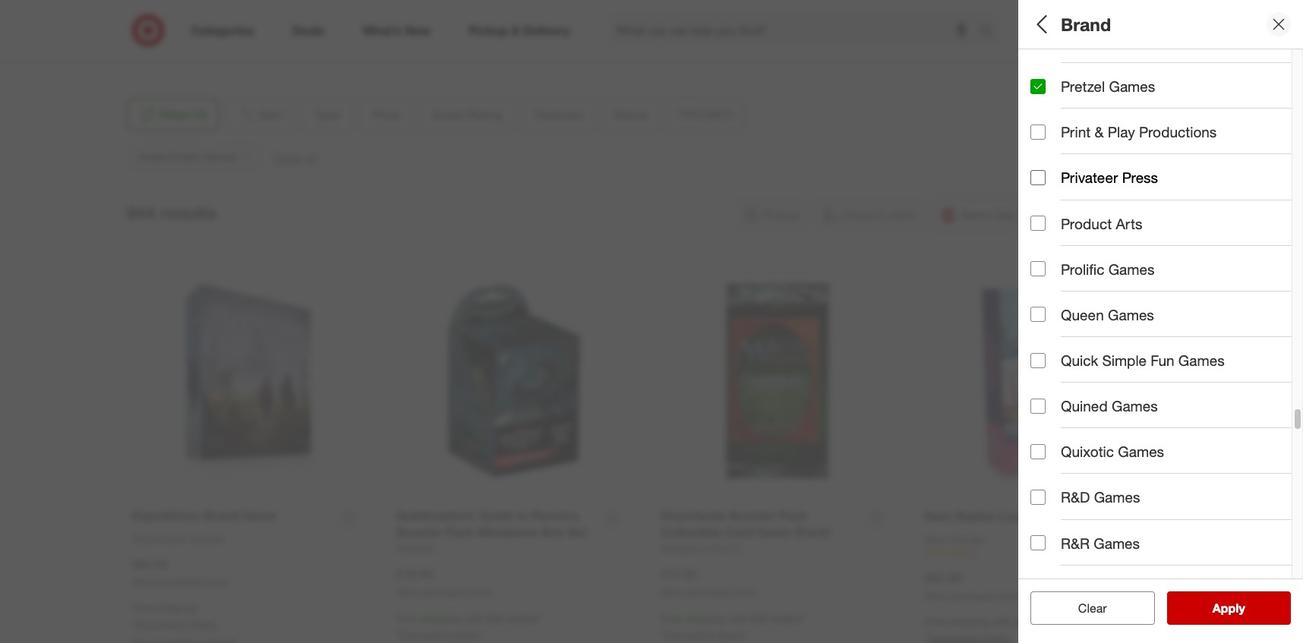 Task type: describe. For each thing, give the bounding box(es) containing it.
when for $15.95
[[661, 587, 684, 599]]

search button
[[972, 14, 1009, 50]]

out
[[1112, 382, 1133, 399]]

fpo/apo
[[1031, 331, 1096, 348]]

online for $84.95
[[204, 577, 229, 588]]

clear for clear
[[1078, 601, 1107, 616]]

quixotic
[[1061, 443, 1114, 460]]

see results button
[[1167, 592, 1291, 625]]

Include out of stock checkbox
[[1031, 383, 1046, 398]]

featured button
[[1031, 209, 1303, 262]]

all
[[1103, 601, 1115, 616]]

exclusions inside free shipping * * exclusions apply.
[[136, 618, 187, 630]]

free shipping with $35 orders*
[[925, 616, 1070, 628]]

all
[[1031, 13, 1052, 35]]

free shipping with $35 orders* * exclusions apply. for $15.95
[[661, 612, 805, 641]]

drive
[[245, 13, 270, 26]]

1
[[972, 548, 977, 559]]

shipping for $15.95
[[685, 612, 725, 625]]

simple
[[1102, 352, 1147, 369]]

fpo/apo button
[[1031, 315, 1303, 368]]

with for $15.95
[[728, 612, 748, 625]]

exclusions for $18.99
[[400, 628, 451, 641]]

fitchburg
[[139, 28, 183, 41]]

exclusions apply. button for $15.95
[[664, 627, 747, 642]]

games for pretzel games
[[1109, 78, 1155, 95]]

0 horizontal spatial exclusions apply. button
[[136, 617, 218, 632]]

search
[[972, 24, 1009, 39]]

park
[[221, 13, 242, 26]]

commerce
[[165, 13, 218, 26]]

brand 0-hr art & technology; 25th century games; 2f-spiele; 2
[[1031, 272, 1303, 305]]

include out of stock
[[1061, 382, 1189, 399]]

type board games; card games; collectible trading cards; ga
[[1031, 60, 1303, 92]]

us
[[139, 43, 153, 56]]

quined games
[[1061, 397, 1158, 415]]

& inside brand dialog
[[1095, 123, 1104, 141]]

queen
[[1061, 306, 1104, 323]]

pretzel games
[[1061, 78, 1155, 95]]

when for $18.99
[[396, 587, 420, 599]]

stock
[[1154, 382, 1189, 399]]

* down $84.95 when purchased online
[[197, 602, 201, 615]]

collectible
[[1168, 79, 1219, 92]]

$35 for $15.95
[[751, 612, 768, 625]]

* down '$84.95'
[[132, 618, 136, 630]]

pressman
[[1061, 32, 1125, 49]]

wi
[[189, 28, 201, 41]]

price
[[1031, 113, 1066, 130]]

guest rating
[[1031, 171, 1120, 189]]

$100;
[[1235, 132, 1261, 145]]

productions
[[1139, 123, 1217, 141]]

2f-
[[1247, 292, 1263, 305]]

1 link
[[925, 547, 1160, 560]]

apply. inside free shipping * * exclusions apply.
[[190, 618, 218, 630]]

games for r&d games
[[1094, 489, 1140, 506]]

results for 944 results
[[160, 202, 217, 223]]

include
[[1061, 382, 1108, 399]]

games for queen games
[[1108, 306, 1154, 323]]

trading
[[1222, 79, 1256, 92]]

privateer
[[1061, 169, 1118, 186]]

spiele;
[[1263, 292, 1295, 305]]

all filters dialog
[[1018, 0, 1303, 643]]

$18.99 when purchased online
[[396, 567, 493, 599]]

r&d
[[1061, 489, 1090, 506]]

0 horizontal spatial games;
[[1062, 79, 1099, 92]]

prolific
[[1061, 260, 1105, 278]]

art
[[1055, 292, 1069, 305]]

product
[[1061, 215, 1112, 232]]

$84.95 when purchased online
[[132, 556, 229, 588]]

price $0  –  $15; $15  –  $25; $25  –  $50; $50  –  $100; $100  –  
[[1031, 113, 1303, 145]]

free for $18.99
[[396, 612, 418, 625]]

see results
[[1197, 601, 1261, 616]]

Quixotic Games checkbox
[[1031, 444, 1046, 459]]

$84.95
[[132, 556, 169, 572]]

clear all
[[1071, 601, 1115, 616]]

$50
[[1199, 132, 1217, 145]]

$35 for $18.99
[[487, 612, 504, 625]]

fun
[[1151, 352, 1175, 369]]

0-
[[1031, 292, 1041, 305]]

quined
[[1061, 397, 1108, 415]]

hr
[[1041, 292, 1052, 305]]

$0
[[1031, 132, 1042, 145]]

Privateer Press checkbox
[[1031, 170, 1046, 185]]

2
[[1298, 292, 1303, 305]]

when for $84.95
[[132, 577, 156, 588]]

53719
[[204, 28, 234, 41]]

apply. for $15.95
[[718, 628, 747, 641]]

purchased for $18.99
[[423, 587, 466, 599]]

card
[[1102, 79, 1125, 92]]

see
[[1197, 601, 1219, 616]]

2835 commerce park drive fitchburg , wi 53719 us
[[139, 13, 270, 56]]

r&r games
[[1061, 534, 1140, 552]]

$25
[[1141, 132, 1158, 145]]

* down $15.95
[[661, 628, 664, 641]]

Quick Simple Fun Games checkbox
[[1031, 353, 1046, 368]]

clear button
[[1031, 592, 1155, 625]]

$15;
[[1060, 132, 1080, 145]]

orders* for $20.99
[[1035, 616, 1070, 628]]

$15.95 when purchased online
[[661, 567, 757, 599]]

filters
[[1056, 13, 1104, 35]]

Pretzel Games checkbox
[[1031, 79, 1046, 94]]

R&D Games checkbox
[[1031, 490, 1046, 505]]

quick
[[1061, 352, 1098, 369]]

online for $18.99
[[469, 587, 493, 599]]

r&r
[[1061, 534, 1090, 552]]



Task type: locate. For each thing, give the bounding box(es) containing it.
25th
[[1142, 292, 1163, 305]]

& inside brand 0-hr art & technology; 25th century games; 2f-spiele; 2
[[1072, 292, 1079, 305]]

1 horizontal spatial orders*
[[771, 612, 805, 625]]

,
[[183, 28, 186, 41]]

when down $15.95
[[661, 587, 684, 599]]

product arts
[[1061, 215, 1143, 232]]

free shipping with $35 orders* * exclusions apply. down $18.99 when purchased online at left
[[396, 612, 541, 641]]

0 horizontal spatial $35
[[487, 612, 504, 625]]

free inside free shipping * * exclusions apply.
[[132, 602, 153, 615]]

clear down r&r games
[[1078, 601, 1107, 616]]

* down the $18.99
[[396, 628, 400, 641]]

1 clear from the left
[[1071, 601, 1099, 616]]

board
[[1031, 79, 1059, 92]]

when down $20.99
[[925, 591, 949, 602]]

purchased inside $15.95 when purchased online
[[687, 587, 730, 599]]

Print & Play Productions checkbox
[[1031, 124, 1046, 140]]

0 horizontal spatial exclusions
[[136, 618, 187, 630]]

0 vertical spatial brand
[[1061, 13, 1111, 35]]

exclusions apply. button down $84.95 when purchased online
[[136, 617, 218, 632]]

with down $15.95 when purchased online
[[728, 612, 748, 625]]

shipping down $18.99 when purchased online at left
[[420, 612, 461, 625]]

exclusions apply. button for $18.99
[[400, 627, 482, 642]]

orders* for $15.95
[[771, 612, 805, 625]]

clear left 'all'
[[1071, 601, 1099, 616]]

& left play
[[1095, 123, 1104, 141]]

guest rating button
[[1031, 156, 1303, 209]]

when inside $15.95 when purchased online
[[661, 587, 684, 599]]

type
[[1031, 60, 1063, 77]]

privateer press
[[1061, 169, 1158, 186]]

2835
[[139, 13, 162, 26]]

games;
[[1062, 79, 1099, 92], [1128, 79, 1165, 92], [1207, 292, 1244, 305]]

clear inside button
[[1078, 601, 1107, 616]]

1 horizontal spatial &
[[1095, 123, 1104, 141]]

$20.99
[[925, 570, 961, 585]]

brand right all
[[1061, 13, 1111, 35]]

with down $20.99 when purchased online
[[993, 616, 1012, 628]]

ga
[[1293, 79, 1303, 92]]

when inside $84.95 when purchased online
[[132, 577, 156, 588]]

clear inside 'button'
[[1071, 601, 1099, 616]]

free for $15.95
[[661, 612, 682, 625]]

1 horizontal spatial $35
[[751, 612, 768, 625]]

print
[[1061, 123, 1091, 141]]

$20.99 when purchased online
[[925, 570, 1022, 602]]

purchased down $15.95
[[687, 587, 730, 599]]

brand
[[1061, 13, 1111, 35], [1031, 272, 1072, 290]]

1 horizontal spatial exclusions
[[400, 628, 451, 641]]

quick simple fun games
[[1061, 352, 1225, 369]]

clear for clear all
[[1071, 601, 1099, 616]]

apply. down $84.95 when purchased online
[[190, 618, 218, 630]]

century
[[1166, 292, 1204, 305]]

1 vertical spatial brand
[[1031, 272, 1072, 290]]

online
[[204, 577, 229, 588], [469, 587, 493, 599], [733, 587, 757, 599], [997, 591, 1022, 602]]

2 horizontal spatial with
[[993, 616, 1012, 628]]

all filters
[[1031, 13, 1104, 35]]

results for see results
[[1222, 601, 1261, 616]]

purchased for $15.95
[[687, 587, 730, 599]]

print & play productions
[[1061, 123, 1217, 141]]

exclusions apply. button down $15.95 when purchased online
[[664, 627, 747, 642]]

apply button
[[1167, 592, 1291, 625]]

2 free shipping with $35 orders* * exclusions apply. from the left
[[661, 612, 805, 641]]

clear all button
[[1031, 592, 1155, 625]]

when
[[132, 577, 156, 588], [396, 587, 420, 599], [661, 587, 684, 599], [925, 591, 949, 602]]

Product Arts checkbox
[[1031, 216, 1046, 231]]

$18.99
[[396, 567, 433, 582]]

purchased inside $84.95 when purchased online
[[158, 577, 202, 588]]

online inside $18.99 when purchased online
[[469, 587, 493, 599]]

purchased up free shipping * * exclusions apply.
[[158, 577, 202, 588]]

$35
[[487, 612, 504, 625], [751, 612, 768, 625], [1015, 616, 1032, 628]]

$15.95
[[661, 567, 697, 582]]

&
[[1095, 123, 1104, 141], [1072, 292, 1079, 305]]

shipping down $15.95 when purchased online
[[685, 612, 725, 625]]

2 horizontal spatial apply.
[[718, 628, 747, 641]]

1 horizontal spatial exclusions apply. button
[[400, 627, 482, 642]]

free shipping with $35 orders* * exclusions apply. for $18.99
[[396, 612, 541, 641]]

1 horizontal spatial free shipping with $35 orders* * exclusions apply.
[[661, 612, 805, 641]]

with
[[464, 612, 484, 625], [728, 612, 748, 625], [993, 616, 1012, 628]]

What can we help you find? suggestions appear below search field
[[607, 14, 983, 47]]

0 horizontal spatial apply.
[[190, 618, 218, 630]]

results
[[160, 202, 217, 223], [1222, 601, 1261, 616]]

online for $15.95
[[733, 587, 757, 599]]

1 vertical spatial results
[[1222, 601, 1261, 616]]

of
[[1137, 382, 1150, 399]]

results inside button
[[1222, 601, 1261, 616]]

purchased
[[158, 577, 202, 588], [423, 587, 466, 599], [687, 587, 730, 599], [951, 591, 995, 602]]

0 horizontal spatial orders*
[[507, 612, 541, 625]]

quixotic games
[[1061, 443, 1164, 460]]

brand up hr
[[1031, 272, 1072, 290]]

Queen Games checkbox
[[1031, 307, 1046, 322]]

2 horizontal spatial games;
[[1207, 292, 1244, 305]]

games
[[1109, 78, 1155, 95], [1109, 260, 1155, 278], [1108, 306, 1154, 323], [1179, 352, 1225, 369], [1112, 397, 1158, 415], [1118, 443, 1164, 460], [1094, 489, 1140, 506], [1094, 534, 1140, 552]]

with for $18.99
[[464, 612, 484, 625]]

pretzel
[[1061, 78, 1105, 95]]

when down '$84.95'
[[132, 577, 156, 588]]

2 horizontal spatial $35
[[1015, 616, 1032, 628]]

orders* for $18.99
[[507, 612, 541, 625]]

$100
[[1264, 132, 1287, 145]]

purchased for $20.99
[[951, 591, 995, 602]]

apply.
[[190, 618, 218, 630], [454, 628, 482, 641], [718, 628, 747, 641]]

purchased down the $18.99
[[423, 587, 466, 599]]

$35 for $20.99
[[1015, 616, 1032, 628]]

purchased inside $18.99 when purchased online
[[423, 587, 466, 599]]

free for $20.99
[[925, 616, 946, 628]]

brand inside brand 0-hr art & technology; 25th century games; 2f-spiele; 2
[[1031, 272, 1072, 290]]

prolific games
[[1061, 260, 1155, 278]]

& right art
[[1072, 292, 1079, 305]]

1 vertical spatial &
[[1072, 292, 1079, 305]]

free down the $18.99
[[396, 612, 418, 625]]

R&R Games checkbox
[[1031, 536, 1046, 551]]

arts
[[1116, 215, 1143, 232]]

games for prolific games
[[1109, 260, 1155, 278]]

when down the $18.99
[[396, 587, 420, 599]]

games for quixotic games
[[1118, 443, 1164, 460]]

with down $18.99 when purchased online at left
[[464, 612, 484, 625]]

rating
[[1075, 171, 1120, 189]]

2 horizontal spatial exclusions
[[664, 628, 715, 641]]

purchased for $84.95
[[158, 577, 202, 588]]

when for $20.99
[[925, 591, 949, 602]]

exclusions down $15.95 when purchased online
[[664, 628, 715, 641]]

results right "see"
[[1222, 601, 1261, 616]]

$35 down $18.99 when purchased online at left
[[487, 612, 504, 625]]

apply. down $15.95 when purchased online
[[718, 628, 747, 641]]

exclusions down $18.99 when purchased online at left
[[400, 628, 451, 641]]

cards;
[[1259, 79, 1290, 92]]

guest
[[1031, 171, 1071, 189]]

clear
[[1071, 601, 1099, 616], [1078, 601, 1107, 616]]

0 horizontal spatial with
[[464, 612, 484, 625]]

brand inside dialog
[[1061, 13, 1111, 35]]

games for r&r games
[[1094, 534, 1140, 552]]

1 free shipping with $35 orders* * exclusions apply. from the left
[[396, 612, 541, 641]]

0 vertical spatial results
[[160, 202, 217, 223]]

2 horizontal spatial orders*
[[1035, 616, 1070, 628]]

exclusions
[[136, 618, 187, 630], [400, 628, 451, 641], [664, 628, 715, 641]]

exclusions apply. button down $18.99 when purchased online at left
[[400, 627, 482, 642]]

shipping inside free shipping * * exclusions apply.
[[156, 602, 197, 615]]

results right 944
[[160, 202, 217, 223]]

shipping down $84.95 when purchased online
[[156, 602, 197, 615]]

shipping for $20.99
[[949, 616, 990, 628]]

Quined Games checkbox
[[1031, 399, 1046, 414]]

featured
[[1031, 219, 1091, 237]]

free down $15.95
[[661, 612, 682, 625]]

when inside $18.99 when purchased online
[[396, 587, 420, 599]]

apply. for $18.99
[[454, 628, 482, 641]]

technology;
[[1082, 292, 1139, 305]]

0 vertical spatial &
[[1095, 123, 1104, 141]]

2 horizontal spatial exclusions apply. button
[[664, 627, 747, 642]]

r&d games
[[1061, 489, 1140, 506]]

online inside $15.95 when purchased online
[[733, 587, 757, 599]]

online inside $20.99 when purchased online
[[997, 591, 1022, 602]]

apply
[[1213, 601, 1245, 616]]

shipping for $18.99
[[420, 612, 461, 625]]

exclusions for $15.95
[[664, 628, 715, 641]]

when inside $20.99 when purchased online
[[925, 591, 949, 602]]

$35 down $20.99 when purchased online
[[1015, 616, 1032, 628]]

$25;
[[1118, 132, 1138, 145]]

1 horizontal spatial games;
[[1128, 79, 1165, 92]]

$15
[[1083, 132, 1100, 145]]

1 horizontal spatial apply.
[[454, 628, 482, 641]]

games; inside brand 0-hr art & technology; 25th century games; 2f-spiele; 2
[[1207, 292, 1244, 305]]

944
[[126, 202, 156, 223]]

Prolific Games checkbox
[[1031, 261, 1046, 277]]

exclusions apply. button
[[136, 617, 218, 632], [400, 627, 482, 642], [664, 627, 747, 642]]

free down $20.99
[[925, 616, 946, 628]]

shipping down $20.99 when purchased online
[[949, 616, 990, 628]]

944 results
[[126, 202, 217, 223]]

games; right card
[[1128, 79, 1165, 92]]

games for quined games
[[1112, 397, 1158, 415]]

1 horizontal spatial results
[[1222, 601, 1261, 616]]

purchased down $20.99
[[951, 591, 995, 602]]

play
[[1108, 123, 1135, 141]]

exclusions down $84.95 when purchased online
[[136, 618, 187, 630]]

brand for brand 0-hr art & technology; 25th century games; 2f-spiele; 2
[[1031, 272, 1072, 290]]

queen games
[[1061, 306, 1154, 323]]

apply. down $18.99 when purchased online at left
[[454, 628, 482, 641]]

online inside $84.95 when purchased online
[[204, 577, 229, 588]]

1 horizontal spatial with
[[728, 612, 748, 625]]

orders*
[[507, 612, 541, 625], [771, 612, 805, 625], [1035, 616, 1070, 628]]

free shipping with $35 orders* * exclusions apply. down $15.95 when purchased online
[[661, 612, 805, 641]]

games; left card
[[1062, 79, 1099, 92]]

purchased inside $20.99 when purchased online
[[951, 591, 995, 602]]

brand for brand
[[1061, 13, 1111, 35]]

brand dialog
[[1018, 0, 1303, 643]]

with for $20.99
[[993, 616, 1012, 628]]

online for $20.99
[[997, 591, 1022, 602]]

*
[[197, 602, 201, 615], [132, 618, 136, 630], [396, 628, 400, 641], [661, 628, 664, 641]]

2 clear from the left
[[1078, 601, 1107, 616]]

$35 down $15.95 when purchased online
[[751, 612, 768, 625]]

games; left 2f-
[[1207, 292, 1244, 305]]

0 horizontal spatial &
[[1072, 292, 1079, 305]]

0 horizontal spatial free shipping with $35 orders* * exclusions apply.
[[396, 612, 541, 641]]

free down '$84.95'
[[132, 602, 153, 615]]

free
[[132, 602, 153, 615], [396, 612, 418, 625], [661, 612, 682, 625], [925, 616, 946, 628]]

0 horizontal spatial results
[[160, 202, 217, 223]]

free shipping * * exclusions apply.
[[132, 602, 218, 630]]



Task type: vqa. For each thing, say whether or not it's contained in the screenshot.
the bottom STORE INFO
no



